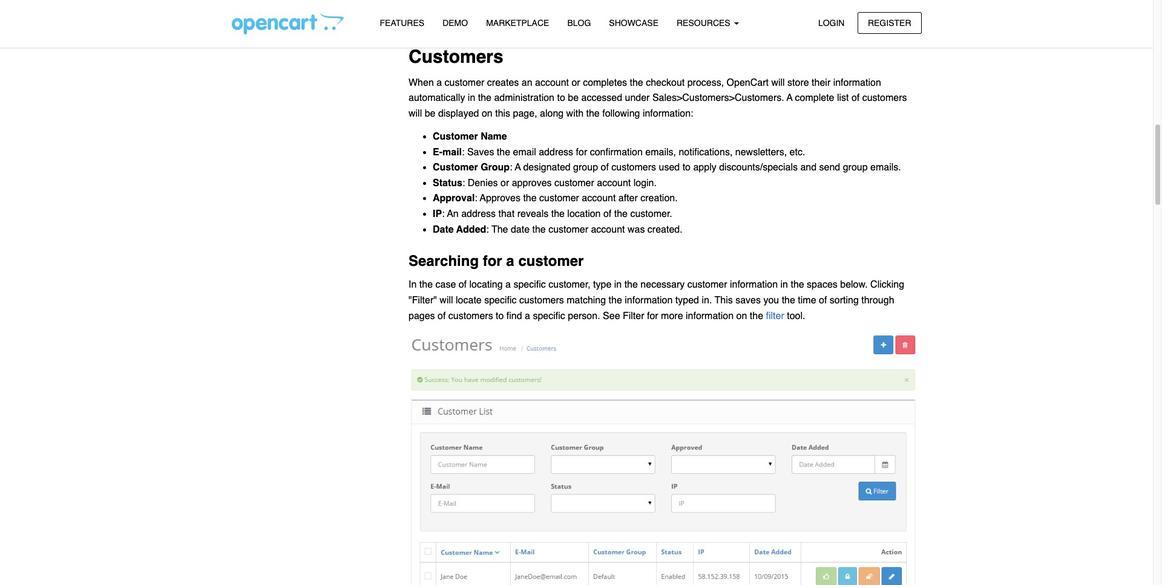 Task type: locate. For each thing, give the bounding box(es) containing it.
see
[[603, 311, 620, 322]]

time
[[798, 295, 816, 306]]

to
[[557, 93, 565, 104], [683, 162, 691, 173], [496, 311, 504, 322]]

administration
[[494, 93, 554, 104]]

a up automatically
[[437, 77, 442, 88]]

of right the location
[[603, 209, 612, 220]]

0 vertical spatial to
[[557, 93, 565, 104]]

2 vertical spatial for
[[647, 311, 658, 322]]

features link
[[371, 13, 433, 34]]

a right find
[[525, 311, 530, 322]]

below.
[[840, 280, 868, 291]]

in right type
[[614, 280, 622, 291]]

customer inside when a customer creates an account or completes the checkout process, opencart will store their information automatically in the administration to be accessed under sales>customers>customers. a complete list of customers will be displayed on this page, along with the following information:
[[445, 77, 484, 88]]

to up along
[[557, 93, 565, 104]]

address up the added
[[461, 209, 496, 220]]

clicking
[[870, 280, 904, 291]]

login
[[818, 18, 845, 28]]

0 vertical spatial will
[[771, 77, 785, 88]]

name
[[481, 131, 507, 142]]

or up approves
[[501, 178, 509, 189]]

in
[[409, 280, 417, 291]]

0 vertical spatial or
[[572, 77, 580, 88]]

customers inside customer name e-mail : saves the email address for confirmation emails, notifications, newsletters, etc. customer group : a designated group of customers used to apply discounts/specials and send group emails. status : denies or approves customer account login. approval : approves the customer account after creation. ip : an address that reveals the location of the customer. date added : the date the customer account was created.
[[612, 162, 656, 173]]

0 vertical spatial on
[[482, 108, 493, 119]]

customer down designated
[[554, 178, 594, 189]]

information up saves
[[730, 280, 778, 291]]

1 horizontal spatial group
[[843, 162, 868, 173]]

0 horizontal spatial be
[[425, 108, 435, 119]]

a inside customer name e-mail : saves the email address for confirmation emails, notifications, newsletters, etc. customer group : a designated group of customers used to apply discounts/specials and send group emails. status : denies or approves customer account login. approval : approves the customer account after creation. ip : an address that reveals the location of the customer. date added : the date the customer account was created.
[[515, 162, 521, 173]]

be up with at top
[[568, 93, 579, 104]]

2 vertical spatial to
[[496, 311, 504, 322]]

2 horizontal spatial will
[[771, 77, 785, 88]]

0 horizontal spatial will
[[409, 108, 422, 119]]

of down confirmation
[[601, 162, 609, 173]]

filter
[[623, 311, 644, 322]]

of right list
[[852, 93, 860, 104]]

or
[[572, 77, 580, 88], [501, 178, 509, 189]]

information up list
[[833, 77, 881, 88]]

of right 'pages'
[[438, 311, 446, 322]]

1 vertical spatial customer
[[433, 162, 478, 173]]

2 vertical spatial specific
[[533, 311, 565, 322]]

filter tool.
[[766, 311, 805, 322]]

customer up mail
[[433, 131, 478, 142]]

1 horizontal spatial a
[[787, 93, 793, 104]]

a down store
[[787, 93, 793, 104]]

approves
[[512, 178, 552, 189]]

process,
[[687, 77, 724, 88]]

designated
[[523, 162, 571, 173]]

1 horizontal spatial to
[[557, 93, 565, 104]]

0 horizontal spatial or
[[501, 178, 509, 189]]

be down automatically
[[425, 108, 435, 119]]

1 horizontal spatial be
[[568, 93, 579, 104]]

1 vertical spatial a
[[515, 162, 521, 173]]

1 vertical spatial be
[[425, 108, 435, 119]]

you
[[764, 295, 779, 306]]

account up the location
[[582, 193, 616, 204]]

0 horizontal spatial on
[[482, 108, 493, 119]]

account
[[535, 77, 569, 88], [597, 178, 631, 189], [582, 193, 616, 204], [591, 224, 625, 235]]

address up designated
[[539, 147, 573, 158]]

customer up in.
[[687, 280, 727, 291]]

login.
[[634, 178, 657, 189]]

in
[[468, 93, 475, 104], [614, 280, 622, 291], [781, 280, 788, 291]]

the right in
[[419, 280, 433, 291]]

1 vertical spatial on
[[736, 311, 747, 322]]

on inside when a customer creates an account or completes the checkout process, opencart will store their information automatically in the administration to be accessed under sales>customers>customers. a complete list of customers will be displayed on this page, along with the following information:
[[482, 108, 493, 119]]

of
[[852, 93, 860, 104], [601, 162, 609, 173], [603, 209, 612, 220], [459, 280, 467, 291], [819, 295, 827, 306], [438, 311, 446, 322]]

to right "used"
[[683, 162, 691, 173]]

customers up login.
[[612, 162, 656, 173]]

blog
[[567, 18, 591, 28]]

customer up the location
[[539, 193, 579, 204]]

locating
[[469, 280, 503, 291]]

a inside when a customer creates an account or completes the checkout process, opencart will store their information automatically in the administration to be accessed under sales>customers>customers. a complete list of customers will be displayed on this page, along with the following information:
[[787, 93, 793, 104]]

reveals
[[517, 209, 549, 220]]

: left an
[[442, 209, 445, 220]]

customer
[[445, 77, 484, 88], [554, 178, 594, 189], [539, 193, 579, 204], [549, 224, 588, 235], [518, 253, 584, 270], [687, 280, 727, 291]]

completes
[[583, 77, 627, 88]]

customer.
[[630, 209, 672, 220]]

resources
[[677, 18, 733, 28]]

for right filter
[[647, 311, 658, 322]]

creation.
[[641, 193, 678, 204]]

a
[[787, 93, 793, 104], [515, 162, 521, 173]]

of inside when a customer creates an account or completes the checkout process, opencart will store their information automatically in the administration to be accessed under sales>customers>customers. a complete list of customers will be displayed on this page, along with the following information:
[[852, 93, 860, 104]]

0 horizontal spatial in
[[468, 93, 475, 104]]

0 horizontal spatial to
[[496, 311, 504, 322]]

pages
[[409, 311, 435, 322]]

0 horizontal spatial a
[[515, 162, 521, 173]]

sorting
[[830, 295, 859, 306]]

0 horizontal spatial group
[[573, 162, 598, 173]]

group down confirmation
[[573, 162, 598, 173]]

1 vertical spatial will
[[409, 108, 422, 119]]

of down spaces at the right top of the page
[[819, 295, 827, 306]]

1 vertical spatial or
[[501, 178, 509, 189]]

filter
[[766, 311, 784, 322]]

customer down mail
[[433, 162, 478, 173]]

0 horizontal spatial address
[[461, 209, 496, 220]]

emails.
[[870, 162, 901, 173]]

information down the necessary
[[625, 295, 673, 306]]

a right the "locating"
[[505, 280, 511, 291]]

customer name e-mail : saves the email address for confirmation emails, notifications, newsletters, etc. customer group : a designated group of customers used to apply discounts/specials and send group emails. status : denies or approves customer account login. approval : approves the customer account after creation. ip : an address that reveals the location of the customer. date added : the date the customer account was created.
[[433, 131, 901, 235]]

information
[[833, 77, 881, 88], [730, 280, 778, 291], [625, 295, 673, 306], [686, 311, 734, 322]]

will left store
[[771, 77, 785, 88]]

will down automatically
[[409, 108, 422, 119]]

0 vertical spatial for
[[576, 147, 587, 158]]

2 horizontal spatial for
[[647, 311, 658, 322]]

1 horizontal spatial will
[[440, 295, 453, 306]]

confirmation
[[590, 147, 643, 158]]

0 vertical spatial customer
[[433, 131, 478, 142]]

a down email
[[515, 162, 521, 173]]

sales>customers>customers.
[[652, 93, 784, 104]]

address
[[539, 147, 573, 158], [461, 209, 496, 220]]

date
[[433, 224, 454, 235]]

emails,
[[645, 147, 676, 158]]

1 horizontal spatial on
[[736, 311, 747, 322]]

: up approves
[[510, 162, 512, 173]]

mail
[[442, 147, 462, 158]]

when a customer creates an account or completes the checkout process, opencart will store their information automatically in the administration to be accessed under sales>customers>customers. a complete list of customers will be displayed on this page, along with the following information:
[[409, 77, 907, 119]]

the up see
[[609, 295, 622, 306]]

or left completes
[[572, 77, 580, 88]]

customers right list
[[862, 93, 907, 104]]

on
[[482, 108, 493, 119], [736, 311, 747, 322]]

to left find
[[496, 311, 504, 322]]

for
[[576, 147, 587, 158], [483, 253, 502, 270], [647, 311, 658, 322]]

on inside in the case of locating a specific customer, type in the necessary customer information in the spaces below. clicking "filter" will locate specific customers matching the information typed in. this saves you the time of sorting through pages of customers to find a specific person. see filter for more information on the
[[736, 311, 747, 322]]

date
[[511, 224, 530, 235]]

0 vertical spatial a
[[787, 93, 793, 104]]

opencart
[[727, 77, 769, 88]]

customer down the customers
[[445, 77, 484, 88]]

account right an
[[535, 77, 569, 88]]

will
[[771, 77, 785, 88], [409, 108, 422, 119], [440, 295, 453, 306]]

: up approval at the top left
[[462, 178, 465, 189]]

1 vertical spatial to
[[683, 162, 691, 173]]

searching
[[409, 253, 479, 270]]

their
[[812, 77, 831, 88]]

spaces
[[807, 280, 838, 291]]

1 horizontal spatial for
[[576, 147, 587, 158]]

on down saves
[[736, 311, 747, 322]]

page,
[[513, 108, 537, 119]]

after
[[619, 193, 638, 204]]

a
[[437, 77, 442, 88], [506, 253, 514, 270], [505, 280, 511, 291], [525, 311, 530, 322]]

for left confirmation
[[576, 147, 587, 158]]

etc.
[[790, 147, 805, 158]]

2 vertical spatial will
[[440, 295, 453, 306]]

group right send
[[843, 162, 868, 173]]

notifications,
[[679, 147, 733, 158]]

demo link
[[433, 13, 477, 34]]

e-
[[433, 147, 442, 158]]

will down 'case'
[[440, 295, 453, 306]]

1 vertical spatial specific
[[484, 295, 517, 306]]

in up filter tool.
[[781, 280, 788, 291]]

"filter"
[[409, 295, 437, 306]]

for up the "locating"
[[483, 253, 502, 270]]

1 horizontal spatial address
[[539, 147, 573, 158]]

1 horizontal spatial or
[[572, 77, 580, 88]]

:
[[462, 147, 465, 158], [510, 162, 512, 173], [462, 178, 465, 189], [475, 193, 477, 204], [442, 209, 445, 220], [486, 224, 489, 235]]

in up displayed
[[468, 93, 475, 104]]

to inside in the case of locating a specific customer, type in the necessary customer information in the spaces below. clicking "filter" will locate specific customers matching the information typed in. this saves you the time of sorting through pages of customers to find a specific person. see filter for more information on the
[[496, 311, 504, 322]]

on left this
[[482, 108, 493, 119]]

2 horizontal spatial to
[[683, 162, 691, 173]]

showcase
[[609, 18, 659, 28]]

0 horizontal spatial for
[[483, 253, 502, 270]]

following
[[602, 108, 640, 119]]



Task type: describe. For each thing, give the bounding box(es) containing it.
the down saves
[[750, 311, 763, 322]]

: down denies
[[475, 193, 477, 204]]

list
[[837, 93, 849, 104]]

accessed
[[581, 93, 622, 104]]

1 customer from the top
[[433, 131, 478, 142]]

will inside in the case of locating a specific customer, type in the necessary customer information in the spaces below. clicking "filter" will locate specific customers matching the information typed in. this saves you the time of sorting through pages of customers to find a specific person. see filter for more information on the
[[440, 295, 453, 306]]

was
[[628, 224, 645, 235]]

checkout
[[646, 77, 685, 88]]

the down reveals
[[532, 224, 546, 235]]

used
[[659, 162, 680, 173]]

the down accessed
[[586, 108, 600, 119]]

1 vertical spatial for
[[483, 253, 502, 270]]

information inside when a customer creates an account or completes the checkout process, opencart will store their information automatically in the administration to be accessed under sales>customers>customers. a complete list of customers will be displayed on this page, along with the following information:
[[833, 77, 881, 88]]

marketplace
[[486, 18, 549, 28]]

automatically
[[409, 93, 465, 104]]

the up time
[[791, 280, 804, 291]]

1 vertical spatial address
[[461, 209, 496, 220]]

login link
[[808, 12, 855, 34]]

case
[[435, 280, 456, 291]]

account inside when a customer creates an account or completes the checkout process, opencart will store their information automatically in the administration to be accessed under sales>customers>customers. a complete list of customers will be displayed on this page, along with the following information:
[[535, 77, 569, 88]]

status
[[433, 178, 462, 189]]

locate
[[456, 295, 482, 306]]

email
[[513, 147, 536, 158]]

to inside when a customer creates an account or completes the checkout process, opencart will store their information automatically in the administration to be accessed under sales>customers>customers. a complete list of customers will be displayed on this page, along with the following information:
[[557, 93, 565, 104]]

this
[[715, 295, 733, 306]]

a down the date in the top of the page
[[506, 253, 514, 270]]

that
[[498, 209, 515, 220]]

approves
[[480, 193, 521, 204]]

under
[[625, 93, 650, 104]]

customer up customer,
[[518, 253, 584, 270]]

added
[[456, 224, 486, 235]]

necessary
[[641, 280, 685, 291]]

marketplace link
[[477, 13, 558, 34]]

information down in.
[[686, 311, 734, 322]]

newsletters,
[[735, 147, 787, 158]]

send
[[819, 162, 840, 173]]

in.
[[702, 295, 712, 306]]

customers inside when a customer creates an account or completes the checkout process, opencart will store their information automatically in the administration to be accessed under sales>customers>customers. a complete list of customers will be displayed on this page, along with the following information:
[[862, 93, 907, 104]]

the up under
[[630, 77, 643, 88]]

customers down locate
[[448, 311, 493, 322]]

0 vertical spatial be
[[568, 93, 579, 104]]

for inside customer name e-mail : saves the email address for confirmation emails, notifications, newsletters, etc. customer group : a designated group of customers used to apply discounts/specials and send group emails. status : denies or approves customer account login. approval : approves the customer account after creation. ip : an address that reveals the location of the customer. date added : the date the customer account was created.
[[576, 147, 587, 158]]

a inside when a customer creates an account or completes the checkout process, opencart will store their information automatically in the administration to be accessed under sales>customers>customers. a complete list of customers will be displayed on this page, along with the following information:
[[437, 77, 442, 88]]

features
[[380, 18, 424, 28]]

0 vertical spatial address
[[539, 147, 573, 158]]

demo
[[443, 18, 468, 28]]

complete
[[795, 93, 834, 104]]

creates
[[487, 77, 519, 88]]

when
[[409, 77, 434, 88]]

an
[[522, 77, 532, 88]]

the up group
[[497, 147, 510, 158]]

or inside customer name e-mail : saves the email address for confirmation emails, notifications, newsletters, etc. customer group : a designated group of customers used to apply discounts/specials and send group emails. status : denies or approves customer account login. approval : approves the customer account after creation. ip : an address that reveals the location of the customer. date added : the date the customer account was created.
[[501, 178, 509, 189]]

of up locate
[[459, 280, 467, 291]]

to inside customer name e-mail : saves the email address for confirmation emails, notifications, newsletters, etc. customer group : a designated group of customers used to apply discounts/specials and send group emails. status : denies or approves customer account login. approval : approves the customer account after creation. ip : an address that reveals the location of the customer. date added : the date the customer account was created.
[[683, 162, 691, 173]]

more
[[661, 311, 683, 322]]

account left was
[[591, 224, 625, 235]]

store
[[788, 77, 809, 88]]

resources link
[[668, 13, 748, 34]]

customers
[[409, 46, 503, 67]]

2 customer from the top
[[433, 162, 478, 173]]

apply
[[693, 162, 716, 173]]

denies
[[468, 178, 498, 189]]

account up after
[[597, 178, 631, 189]]

customer filter image
[[409, 332, 922, 586]]

person.
[[568, 311, 600, 322]]

customers up find
[[519, 295, 564, 306]]

saves
[[467, 147, 494, 158]]

filter link
[[766, 311, 787, 322]]

register link
[[858, 12, 922, 34]]

find
[[507, 311, 522, 322]]

and
[[800, 162, 817, 173]]

opencart - open source shopping cart solution image
[[232, 13, 344, 35]]

an
[[447, 209, 459, 220]]

location
[[567, 209, 601, 220]]

information:
[[643, 108, 693, 119]]

customer,
[[549, 280, 591, 291]]

or inside when a customer creates an account or completes the checkout process, opencart will store their information automatically in the administration to be accessed under sales>customers>customers. a complete list of customers will be displayed on this page, along with the following information:
[[572, 77, 580, 88]]

group
[[481, 162, 510, 173]]

displayed
[[438, 108, 479, 119]]

customers backend image
[[595, 0, 735, 31]]

the up filter tool.
[[782, 295, 795, 306]]

the down after
[[614, 209, 628, 220]]

matching
[[567, 295, 606, 306]]

in inside when a customer creates an account or completes the checkout process, opencart will store their information automatically in the administration to be accessed under sales>customers>customers. a complete list of customers will be displayed on this page, along with the following information:
[[468, 93, 475, 104]]

with
[[566, 108, 584, 119]]

this
[[495, 108, 510, 119]]

the right reveals
[[551, 209, 565, 220]]

showcase link
[[600, 13, 668, 34]]

customer down the location
[[549, 224, 588, 235]]

: left saves
[[462, 147, 465, 158]]

ip
[[433, 209, 442, 220]]

: left the
[[486, 224, 489, 235]]

discounts/specials
[[719, 162, 798, 173]]

created.
[[648, 224, 683, 235]]

blog link
[[558, 13, 600, 34]]

approval
[[433, 193, 475, 204]]

for inside in the case of locating a specific customer, type in the necessary customer information in the spaces below. clicking "filter" will locate specific customers matching the information typed in. this saves you the time of sorting through pages of customers to find a specific person. see filter for more information on the
[[647, 311, 658, 322]]

searching for a customer
[[409, 253, 584, 270]]

1 horizontal spatial in
[[614, 280, 622, 291]]

typed
[[675, 295, 699, 306]]

saves
[[736, 295, 761, 306]]

in the case of locating a specific customer, type in the necessary customer information in the spaces below. clicking "filter" will locate specific customers matching the information typed in. this saves you the time of sorting through pages of customers to find a specific person. see filter for more information on the
[[409, 280, 904, 322]]

2 horizontal spatial in
[[781, 280, 788, 291]]

the down approves
[[523, 193, 537, 204]]

along
[[540, 108, 564, 119]]

the right type
[[624, 280, 638, 291]]

2 group from the left
[[843, 162, 868, 173]]

0 vertical spatial specific
[[514, 280, 546, 291]]

1 group from the left
[[573, 162, 598, 173]]

the down 'creates' on the top of the page
[[478, 93, 491, 104]]

customer inside in the case of locating a specific customer, type in the necessary customer information in the spaces below. clicking "filter" will locate specific customers matching the information typed in. this saves you the time of sorting through pages of customers to find a specific person. see filter for more information on the
[[687, 280, 727, 291]]

tool.
[[787, 311, 805, 322]]



Task type: vqa. For each thing, say whether or not it's contained in the screenshot.
Saves on the left of page
yes



